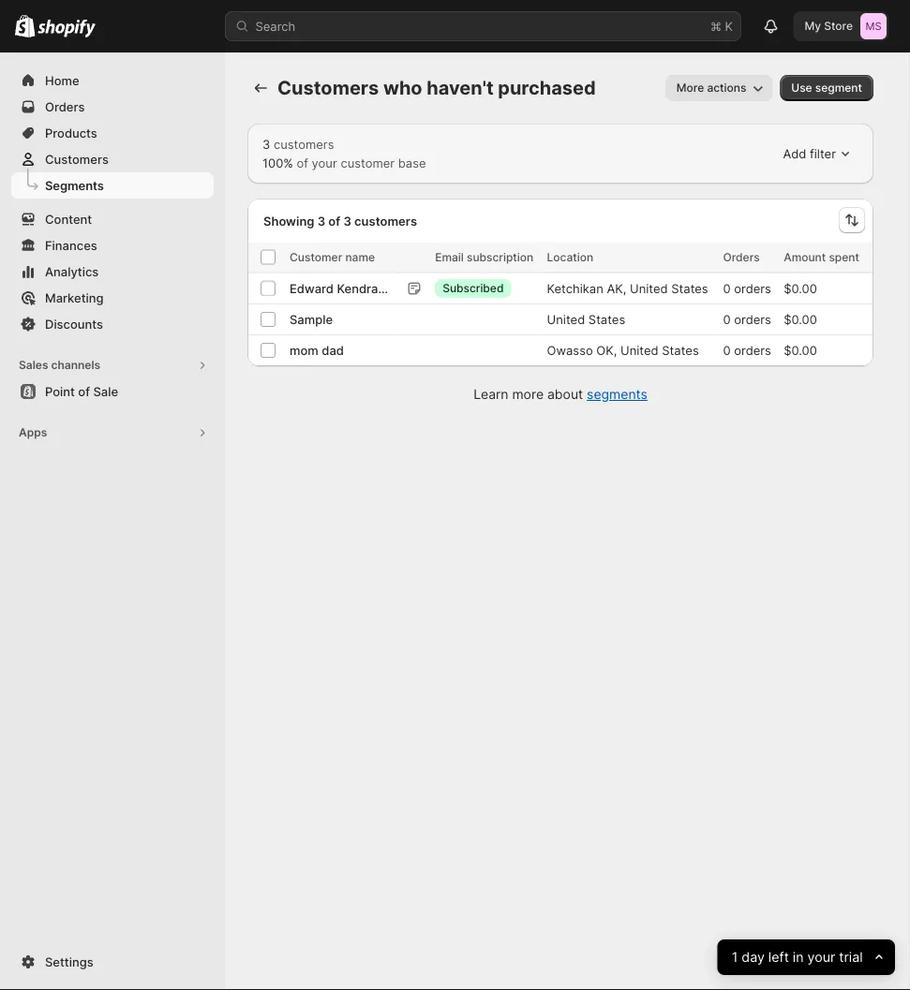Task type: locate. For each thing, give the bounding box(es) containing it.
email subscription
[[435, 250, 533, 264]]

1 vertical spatial orders
[[734, 312, 771, 327]]

states
[[671, 281, 708, 295], [588, 312, 625, 327], [662, 343, 699, 358]]

0 vertical spatial orders
[[734, 281, 771, 295]]

0 vertical spatial states
[[671, 281, 708, 295]]

1 vertical spatial $0.00
[[784, 312, 817, 327]]

0 vertical spatial 0
[[723, 281, 731, 295]]

customers up 3 customers 100% of your customer base
[[277, 76, 379, 99]]

2 vertical spatial $0.00
[[784, 343, 817, 358]]

1 vertical spatial 0
[[723, 312, 731, 327]]

customers inside 3 customers 100% of your customer base
[[274, 137, 334, 151]]

⌘ k
[[710, 19, 733, 33]]

point of sale
[[45, 384, 118, 399]]

discounts
[[45, 317, 103, 331]]

mom dad link
[[290, 341, 344, 360]]

about
[[547, 387, 583, 403]]

ok,
[[596, 343, 617, 358]]

3 0 from the top
[[723, 343, 731, 358]]

1 orders from the top
[[734, 281, 771, 295]]

united up owasso
[[547, 312, 585, 327]]

1 vertical spatial customers
[[45, 152, 109, 166]]

3 customers 100% of your customer base
[[262, 137, 426, 170]]

2 vertical spatial states
[[662, 343, 699, 358]]

customers for customers
[[45, 152, 109, 166]]

your inside 3 customers 100% of your customer base
[[312, 156, 337, 170]]

mom
[[290, 343, 318, 358]]

3
[[262, 137, 270, 151], [317, 213, 325, 228], [343, 213, 351, 228]]

more actions
[[676, 81, 746, 95]]

2 vertical spatial orders
[[734, 343, 771, 358]]

0 vertical spatial customers
[[274, 137, 334, 151]]

owasso
[[547, 343, 593, 358]]

united for ak,
[[630, 281, 668, 295]]

$0.00
[[784, 281, 817, 295], [784, 312, 817, 327], [784, 343, 817, 358]]

1 vertical spatial 0 orders
[[723, 312, 771, 327]]

2 vertical spatial 0
[[723, 343, 731, 358]]

0 vertical spatial customers
[[277, 76, 379, 99]]

3 right showing
[[317, 213, 325, 228]]

2 vertical spatial united
[[620, 343, 659, 358]]

orders left amount
[[723, 250, 760, 264]]

0 horizontal spatial your
[[312, 156, 337, 170]]

$0.00 for united states
[[784, 312, 817, 327]]

your right in
[[808, 950, 836, 966]]

0 vertical spatial united
[[630, 281, 668, 295]]

add filter button
[[776, 141, 858, 167]]

0 vertical spatial $0.00
[[784, 281, 817, 295]]

ketchikan ak, united states
[[547, 281, 708, 295]]

1 horizontal spatial customers
[[354, 213, 417, 228]]

0 vertical spatial 0 orders
[[723, 281, 771, 295]]

0 orders
[[723, 281, 771, 295], [723, 312, 771, 327], [723, 343, 771, 358]]

location
[[547, 250, 593, 264]]

settings
[[45, 955, 93, 970]]

customers
[[274, 137, 334, 151], [354, 213, 417, 228]]

customers
[[277, 76, 379, 99], [45, 152, 109, 166]]

0 horizontal spatial 3
[[262, 137, 270, 151]]

day
[[742, 950, 765, 966]]

0 horizontal spatial customers
[[274, 137, 334, 151]]

edward kendramedoanderondosen
[[290, 281, 495, 295]]

1 horizontal spatial of
[[297, 156, 308, 170]]

states right ok,
[[662, 343, 699, 358]]

0 vertical spatial your
[[312, 156, 337, 170]]

of left sale
[[78, 384, 90, 399]]

filter
[[810, 146, 836, 161]]

customers inside customers link
[[45, 152, 109, 166]]

1 day left in your trial
[[732, 950, 863, 966]]

customers up '100%'
[[274, 137, 334, 151]]

orders down home
[[45, 99, 85, 114]]

home
[[45, 73, 79, 88]]

1 vertical spatial orders
[[723, 250, 760, 264]]

states for ketchikan ak, united states
[[671, 281, 708, 295]]

1 vertical spatial your
[[808, 950, 836, 966]]

0
[[723, 281, 731, 295], [723, 312, 731, 327], [723, 343, 731, 358]]

apps button
[[11, 420, 214, 446]]

0 vertical spatial of
[[297, 156, 308, 170]]

3 0 orders from the top
[[723, 343, 771, 358]]

edward
[[290, 281, 334, 295]]

3 $0.00 from the top
[[784, 343, 817, 358]]

states right ak, on the top right of page
[[671, 281, 708, 295]]

0 horizontal spatial of
[[78, 384, 90, 399]]

orders for ketchikan ak, united states
[[734, 281, 771, 295]]

0 vertical spatial orders
[[45, 99, 85, 114]]

sale
[[93, 384, 118, 399]]

united states
[[547, 312, 625, 327]]

your left customer
[[312, 156, 337, 170]]

customers for customers who haven't purchased
[[277, 76, 379, 99]]

my store
[[805, 19, 853, 33]]

segment
[[815, 81, 862, 95]]

0 for ketchikan ak, united states
[[723, 281, 731, 295]]

united right ak, on the top right of page
[[630, 281, 668, 295]]

amount
[[784, 250, 826, 264]]

1 vertical spatial united
[[547, 312, 585, 327]]

of
[[297, 156, 308, 170], [328, 213, 340, 228], [78, 384, 90, 399]]

2 0 orders from the top
[[723, 312, 771, 327]]

orders
[[45, 99, 85, 114], [723, 250, 760, 264]]

customers up "name" on the left of the page
[[354, 213, 417, 228]]

kendramedoanderondosen
[[337, 281, 495, 295]]

1 vertical spatial of
[[328, 213, 340, 228]]

more
[[676, 81, 704, 95]]

1 horizontal spatial your
[[808, 950, 836, 966]]

1 0 from the top
[[723, 281, 731, 295]]

your
[[312, 156, 337, 170], [808, 950, 836, 966]]

1 0 orders from the top
[[723, 281, 771, 295]]

1 $0.00 from the top
[[784, 281, 817, 295]]

united right ok,
[[620, 343, 659, 358]]

k
[[725, 19, 733, 33]]

$0.00 for owasso ok, united states
[[784, 343, 817, 358]]

0 orders for owasso ok, united states
[[723, 343, 771, 358]]

1 horizontal spatial customers
[[277, 76, 379, 99]]

your inside "dropdown button"
[[808, 950, 836, 966]]

mom dad
[[290, 343, 344, 358]]

united for ok,
[[620, 343, 659, 358]]

2 horizontal spatial of
[[328, 213, 340, 228]]

my store image
[[860, 13, 887, 39]]

1 vertical spatial customers
[[354, 213, 417, 228]]

base
[[398, 156, 426, 170]]

0 for owasso ok, united states
[[723, 343, 731, 358]]

3 orders from the top
[[734, 343, 771, 358]]

orders
[[734, 281, 771, 295], [734, 312, 771, 327], [734, 343, 771, 358]]

of up customer name
[[328, 213, 340, 228]]

your for trial
[[808, 950, 836, 966]]

0 horizontal spatial customers
[[45, 152, 109, 166]]

united
[[630, 281, 668, 295], [547, 312, 585, 327], [620, 343, 659, 358]]

ak,
[[607, 281, 626, 295]]

2 vertical spatial 0 orders
[[723, 343, 771, 358]]

3 up "name" on the left of the page
[[343, 213, 351, 228]]

of right '100%'
[[297, 156, 308, 170]]

sales channels button
[[11, 352, 214, 379]]

2 orders from the top
[[734, 312, 771, 327]]

sales
[[19, 358, 48, 372]]

use segment
[[791, 81, 862, 95]]

showing 3 of 3 customers
[[263, 213, 417, 228]]

subscription
[[467, 250, 533, 264]]

3 up '100%'
[[262, 137, 270, 151]]

3 inside 3 customers 100% of your customer base
[[262, 137, 270, 151]]

who
[[383, 76, 422, 99]]

spent
[[829, 250, 859, 264]]

customers up the segments
[[45, 152, 109, 166]]

2 0 from the top
[[723, 312, 731, 327]]

0 horizontal spatial orders
[[45, 99, 85, 114]]

states up ok,
[[588, 312, 625, 327]]

2 $0.00 from the top
[[784, 312, 817, 327]]

actions
[[707, 81, 746, 95]]

2 vertical spatial of
[[78, 384, 90, 399]]



Task type: describe. For each thing, give the bounding box(es) containing it.
sales channels
[[19, 358, 100, 372]]

add
[[783, 146, 806, 161]]

use
[[791, 81, 812, 95]]

haven't
[[427, 76, 494, 99]]

shopify image
[[15, 15, 35, 37]]

my
[[805, 19, 821, 33]]

point of sale link
[[11, 379, 214, 405]]

trial
[[839, 950, 863, 966]]

add filter
[[783, 146, 836, 161]]

of inside "link"
[[78, 384, 90, 399]]

more actions button
[[665, 75, 773, 101]]

your for customer
[[312, 156, 337, 170]]

showing
[[263, 213, 314, 228]]

email
[[435, 250, 464, 264]]

owasso ok, united states
[[547, 343, 699, 358]]

dad
[[322, 343, 344, 358]]

purchased
[[498, 76, 596, 99]]

edward kendramedoanderondosen link
[[290, 279, 495, 298]]

⌘
[[710, 19, 721, 33]]

1 horizontal spatial 3
[[317, 213, 325, 228]]

1 vertical spatial states
[[588, 312, 625, 327]]

analytics
[[45, 264, 99, 279]]

settings link
[[11, 949, 214, 976]]

marketing
[[45, 291, 104, 305]]

ketchikan
[[547, 281, 603, 295]]

amount spent
[[784, 250, 859, 264]]

$0.00 for ketchikan ak, united states
[[784, 281, 817, 295]]

0 for united states
[[723, 312, 731, 327]]

point
[[45, 384, 75, 399]]

segments
[[587, 387, 647, 403]]

left
[[769, 950, 789, 966]]

store
[[824, 19, 853, 33]]

customers who haven't purchased
[[277, 76, 596, 99]]

1 horizontal spatial orders
[[723, 250, 760, 264]]

orders for united states
[[734, 312, 771, 327]]

0 orders for ketchikan ak, united states
[[723, 281, 771, 295]]

discounts link
[[11, 311, 214, 337]]

shopify image
[[38, 19, 96, 38]]

apps
[[19, 426, 47, 440]]

customer
[[290, 250, 342, 264]]

more
[[512, 387, 544, 403]]

sample
[[290, 312, 333, 327]]

1
[[732, 950, 738, 966]]

of inside 3 customers 100% of your customer base
[[297, 156, 308, 170]]

point of sale button
[[0, 379, 225, 405]]

content
[[45, 212, 92, 226]]

search
[[255, 19, 295, 33]]

use segment button
[[780, 75, 873, 101]]

learn more about segments
[[473, 387, 647, 403]]

segments
[[45, 178, 104, 193]]

products link
[[11, 120, 214, 146]]

sample link
[[290, 310, 333, 329]]

customer
[[341, 156, 395, 170]]

0 orders for united states
[[723, 312, 771, 327]]

2 horizontal spatial 3
[[343, 213, 351, 228]]

customers link
[[11, 146, 214, 172]]

customer name
[[290, 250, 375, 264]]

finances link
[[11, 232, 214, 259]]

learn
[[473, 387, 508, 403]]

analytics link
[[11, 259, 214, 285]]

finances
[[45, 238, 97, 253]]

channels
[[51, 358, 100, 372]]

content link
[[11, 206, 214, 232]]

name
[[345, 250, 375, 264]]

marketing link
[[11, 285, 214, 311]]

orders link
[[11, 94, 214, 120]]

orders for owasso ok, united states
[[734, 343, 771, 358]]

in
[[793, 950, 804, 966]]

segments link
[[587, 387, 647, 403]]

100%
[[262, 156, 293, 170]]

1 day left in your trial button
[[718, 940, 895, 976]]

segments link
[[11, 172, 214, 199]]

states for owasso ok, united states
[[662, 343, 699, 358]]

home link
[[11, 67, 214, 94]]

subscribed
[[443, 282, 504, 295]]

products
[[45, 126, 97, 140]]



